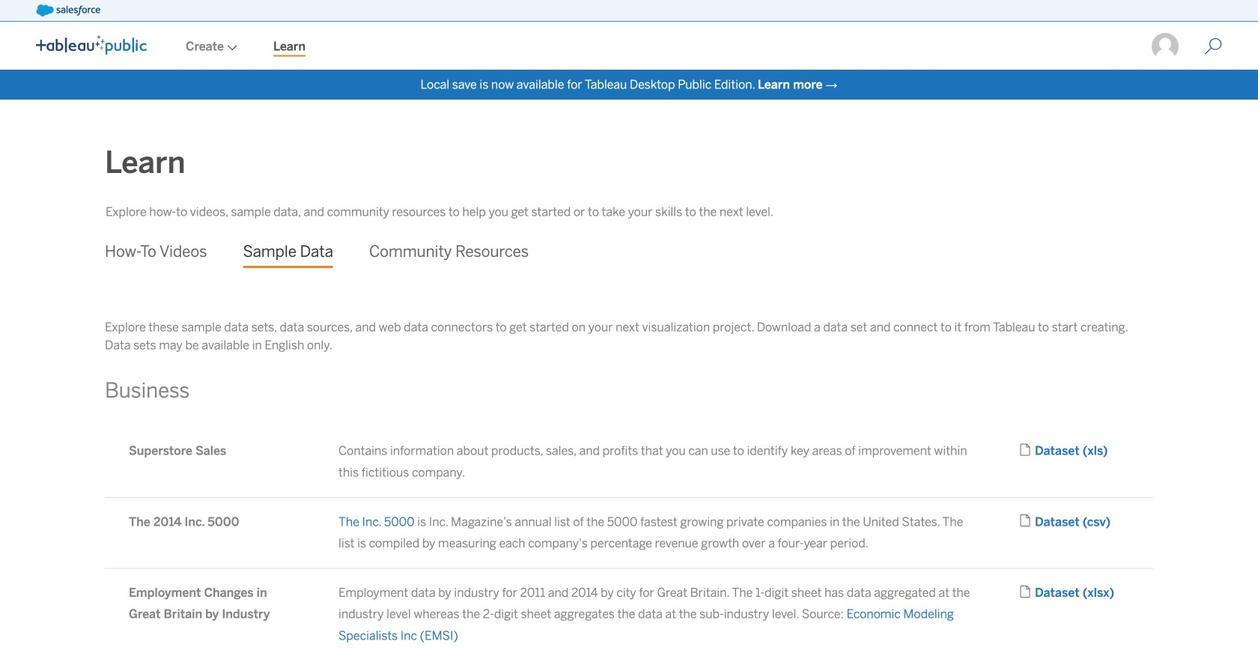 Task type: locate. For each thing, give the bounding box(es) containing it.
salesforce logo image
[[36, 4, 100, 16]]



Task type: vqa. For each thing, say whether or not it's contained in the screenshot.
create icon
yes



Task type: describe. For each thing, give the bounding box(es) containing it.
go to search image
[[1186, 37, 1240, 55]]

tara.schultz image
[[1150, 31, 1180, 61]]

create image
[[224, 45, 237, 51]]

logo image
[[36, 35, 147, 55]]



